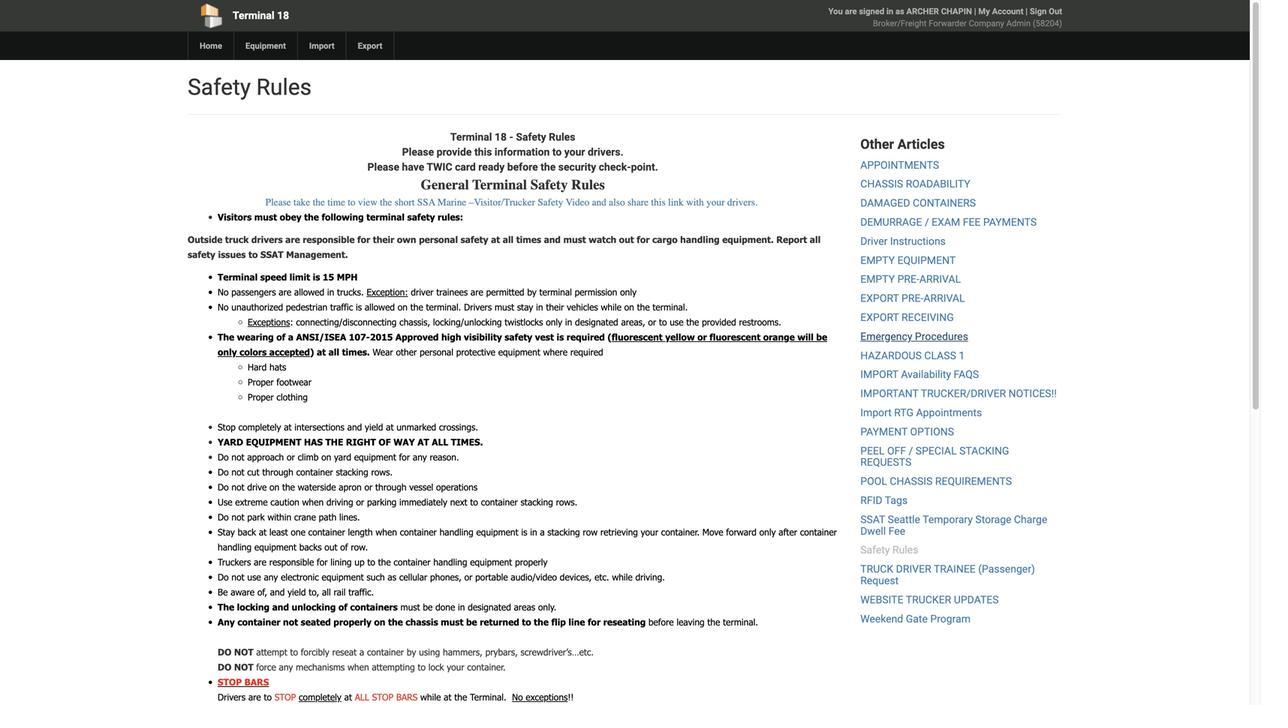 Task type: locate. For each thing, give the bounding box(es) containing it.
1 vertical spatial do
[[218, 662, 232, 673]]

truck
[[225, 234, 249, 245]]

pre- down empty pre-arrival link
[[902, 293, 924, 305]]

0 horizontal spatial fluorescent
[[612, 332, 663, 343]]

0 horizontal spatial any
[[264, 572, 278, 583]]

2 fluorescent from the left
[[710, 332, 761, 343]]

or inside fluorescent yellow or fluorescent orange will be only colors accepted
[[698, 332, 707, 343]]

all right the equipment. report
[[810, 234, 821, 245]]

damaged containers link
[[861, 197, 976, 210]]

do left the force
[[218, 662, 232, 673]]

parking
[[367, 497, 397, 508]]

at
[[418, 437, 429, 448]]

completely down mechanisms
[[299, 692, 342, 703]]

or right "yellow"
[[698, 332, 707, 343]]

next
[[450, 497, 468, 508]]

0 vertical spatial import
[[309, 41, 335, 51]]

ssat down rfid
[[861, 514, 885, 526]]

forcibly
[[301, 647, 330, 658]]

as inside stop completely at intersections and yield at unmarked crossings. yard equipment has the right of way at all times. do not approach or climb on yard equipment for any reason. do not cut through container stacking rows. do not drive on the waterside apron or through vessel operations use extreme caution when driving or parking immediately next to container stacking rows. do not park within crane path lines. stay back at least one container length when container handling equipment is in a stacking row retrieving your container. move forward only after container handling equipment backs out of row. truckers are responsible for lining up to the container handling equipment properly do not use any electronic equipment such as cellular phones, or portable audio/video devices, etc. while driving. be aware of, and yield to, all rail traffic. the locking and unlocking of containers must be done in designated areas only.
[[388, 572, 396, 583]]

aware
[[231, 587, 255, 598]]

before inside terminal 18 - safety rules please provide this information to your drivers. please have twic card ready before the security check-point. general terminal safety rules please take the time to view the short ssa marine –visitor/trucker safety video and also share this link with your drivers. visitors must obey the following terminal safety rules:
[[507, 161, 538, 173]]

through up the parking
[[375, 482, 407, 493]]

0 vertical spatial properly
[[515, 557, 548, 568]]

terminal.
[[426, 302, 461, 313], [653, 302, 688, 313], [723, 617, 758, 628]]

no left exceptions
[[512, 692, 523, 703]]

in inside you are signed in as archer chapin | my account | sign out broker/freight forwarder company admin (58204)
[[887, 6, 894, 16]]

for left lining
[[317, 557, 328, 568]]

0 vertical spatial export
[[861, 293, 899, 305]]

and inside terminal 18 - safety rules please provide this information to your drivers. please have twic card ready before the security check-point. general terminal safety rules please take the time to view the short ssa marine –visitor/trucker safety video and also share this link with your drivers. visitors must obey the following terminal safety rules:
[[592, 197, 607, 208]]

properly up audio/video
[[515, 557, 548, 568]]

are down the force
[[248, 692, 261, 703]]

or inside terminal speed limit is 15 mph no passengers are allowed in trucks. exception: driver trainees are permitted by terminal permission only no unauthorized pedestrian traffic is allowed on the terminal. drivers must stay in their vehicles while on the terminal. exceptions : connecting/disconnecting chassis, locking/unlocking twistlocks only in designated areas, or to use the provided restrooms.
[[648, 317, 656, 328]]

1 horizontal spatial as
[[896, 6, 905, 16]]

0 vertical spatial out
[[619, 234, 634, 245]]

1 vertical spatial arrival
[[924, 293, 965, 305]]

chapin
[[941, 6, 972, 16]]

terminal up the passengers
[[218, 272, 258, 283]]

responsible up management.
[[303, 234, 355, 245]]

) at all times.
[[310, 347, 370, 358]]

2 vertical spatial a
[[360, 647, 364, 658]]

0 vertical spatial this
[[474, 146, 492, 158]]

drivers. up the equipment. report
[[727, 197, 758, 208]]

payment
[[861, 426, 908, 438]]

1 vertical spatial terminal
[[540, 287, 572, 298]]

0 vertical spatial all
[[432, 437, 448, 448]]

or right areas,
[[648, 317, 656, 328]]

0 vertical spatial by
[[527, 287, 537, 298]]

1 vertical spatial this
[[651, 197, 666, 208]]

safety
[[188, 74, 251, 101], [516, 131, 546, 143], [531, 177, 568, 193], [538, 197, 563, 208], [861, 544, 890, 557]]

before for ready
[[507, 161, 538, 173]]

0 horizontal spatial their
[[373, 234, 394, 245]]

only
[[620, 287, 637, 298], [546, 317, 562, 328], [218, 347, 237, 358], [760, 527, 776, 538]]

returned
[[480, 617, 519, 628]]

1 vertical spatial drivers
[[218, 692, 246, 703]]

container. inside stop completely at intersections and yield at unmarked crossings. yard equipment has the right of way at all times. do not approach or climb on yard equipment for any reason. do not cut through container stacking rows. do not drive on the waterside apron or through vessel operations use extreme caution when driving or parking immediately next to container stacking rows. do not park within crane path lines. stay back at least one container length when container handling equipment is in a stacking row retrieving your container. move forward only after container handling equipment backs out of row. truckers are responsible for lining up to the container handling equipment properly do not use any electronic equipment such as cellular phones, or portable audio/video devices, etc. while driving. be aware of, and yield to, all rail traffic. the locking and unlocking of containers must be done in designated areas only.
[[661, 527, 700, 538]]

all inside stop completely at intersections and yield at unmarked crossings. yard equipment has the right of way at all times. do not approach or climb on yard equipment for any reason. do not cut through container stacking rows. do not drive on the waterside apron or through vessel operations use extreme caution when driving or parking immediately next to container stacking rows. do not park within crane path lines. stay back at least one container length when container handling equipment is in a stacking row retrieving your container. move forward only after container handling equipment backs out of row. truckers are responsible for lining up to the container handling equipment properly do not use any electronic equipment such as cellular phones, or portable audio/video devices, etc. while driving. be aware of, and yield to, all rail traffic. the locking and unlocking of containers must be done in designated areas only.
[[432, 437, 448, 448]]

are right you
[[845, 6, 857, 16]]

stop completely at intersections and yield at unmarked crossings. yard equipment has the right of way at all times. do not approach or climb on yard equipment for any reason. do not cut through container stacking rows. do not drive on the waterside apron or through vessel operations use extreme caution when driving or parking immediately next to container stacking rows. do not park within crane path lines. stay back at least one container length when container handling equipment is in a stacking row retrieving your container. move forward only after container handling equipment backs out of row. truckers are responsible for lining up to the container handling equipment properly do not use any electronic equipment such as cellular phones, or portable audio/video devices, etc. while driving. be aware of, and yield to, all rail traffic. the locking and unlocking of containers must be done in designated areas only.
[[218, 422, 837, 613]]

not left "attempt" at the bottom left of page
[[234, 647, 254, 658]]

path
[[319, 512, 337, 523]]

18 inside terminal 18 - safety rules please provide this information to your drivers. please have twic card ready before the security check-point. general terminal safety rules please take the time to view the short ssa marine –visitor/trucker safety video and also share this link with your drivers. visitors must obey the following terminal safety rules:
[[495, 131, 507, 143]]

0 horizontal spatial equipment
[[246, 437, 301, 448]]

while right "etc."
[[612, 572, 633, 583]]

to inside terminal speed limit is 15 mph no passengers are allowed in trucks. exception: driver trainees are permitted by terminal permission only no unauthorized pedestrian traffic is allowed on the terminal. drivers must stay in their vehicles while on the terminal. exceptions : connecting/disconnecting chassis, locking/unlocking twistlocks only in designated areas, or to use the provided restrooms.
[[659, 317, 667, 328]]

1 horizontal spatial equipment
[[898, 254, 956, 267]]

out right watch
[[619, 234, 634, 245]]

while down lock
[[420, 692, 441, 703]]

responsible up electronic
[[269, 557, 314, 568]]

18 for terminal 18 - safety rules please provide this information to your drivers. please have twic card ready before the security check-point. general terminal safety rules please take the time to view the short ssa marine –visitor/trucker safety video and also share this link with your drivers. visitors must obey the following terminal safety rules:
[[495, 131, 507, 143]]

are
[[845, 6, 857, 16], [285, 234, 300, 245], [279, 287, 291, 298], [471, 287, 483, 298], [254, 557, 267, 568], [248, 692, 261, 703]]

of
[[379, 437, 391, 448]]

2 vertical spatial no
[[512, 692, 523, 703]]

1 vertical spatial export
[[861, 312, 899, 324]]

at right back
[[259, 527, 267, 538]]

0 vertical spatial completely
[[238, 422, 281, 433]]

weekend gate program link
[[861, 613, 971, 626]]

portable
[[475, 572, 508, 583]]

1 horizontal spatial designated
[[575, 317, 618, 328]]

safety up truck
[[861, 544, 890, 557]]

at inside outside truck drivers are responsible for their own personal safety at all times and must watch out for cargo handling equipment. report all safety issues to ssat management.
[[491, 234, 500, 245]]

link
[[668, 197, 684, 208]]

export link
[[346, 32, 394, 60]]

0 horizontal spatial 18
[[277, 9, 289, 22]]

all
[[432, 437, 448, 448], [355, 692, 369, 703]]

a right reseat
[[360, 647, 364, 658]]

management.
[[286, 249, 348, 260]]

container.
[[661, 527, 700, 538], [467, 662, 506, 673]]

1 horizontal spatial terminal.
[[653, 302, 688, 313]]

handling up truckers
[[218, 542, 252, 553]]

bars down the force
[[244, 677, 269, 688]]

1 vertical spatial chassis
[[890, 476, 933, 488]]

is right traffic
[[356, 302, 362, 313]]

locking
[[237, 602, 270, 613]]

and left also
[[592, 197, 607, 208]]

website trucker updates link
[[861, 594, 999, 607]]

pre-
[[898, 273, 920, 286], [902, 293, 924, 305]]

1 horizontal spatial before
[[649, 617, 674, 628]]

| left sign
[[1026, 6, 1028, 16]]

by inside terminal speed limit is 15 mph no passengers are allowed in trucks. exception: driver trainees are permitted by terminal permission only no unauthorized pedestrian traffic is allowed on the terminal. drivers must stay in their vehicles while on the terminal. exceptions : connecting/disconnecting chassis, locking/unlocking twistlocks only in designated areas, or to use the provided restrooms.
[[527, 287, 537, 298]]

responsible inside outside truck drivers are responsible for their own personal safety at all times and must watch out for cargo handling equipment. report all safety issues to ssat management.
[[303, 234, 355, 245]]

1 empty from the top
[[861, 254, 895, 267]]

for
[[357, 234, 370, 245], [637, 234, 650, 245], [399, 452, 410, 463], [317, 557, 328, 568], [588, 617, 601, 628]]

0 horizontal spatial completely
[[238, 422, 281, 433]]

1 | from the left
[[974, 6, 977, 16]]

the up any
[[218, 602, 234, 613]]

all inside stop completely at intersections and yield at unmarked crossings. yard equipment has the right of way at all times. do not approach or climb on yard equipment for any reason. do not cut through container stacking rows. do not drive on the waterside apron or through vessel operations use extreme caution when driving or parking immediately next to container stacking rows. do not park within crane path lines. stay back at least one container length when container handling equipment is in a stacking row retrieving your container. move forward only after container handling equipment backs out of row. truckers are responsible for lining up to the container handling equipment properly do not use any electronic equipment such as cellular phones, or portable audio/video devices, etc. while driving. be aware of, and yield to, all rail traffic. the locking and unlocking of containers must be done in designated areas only.
[[322, 587, 331, 598]]

1 horizontal spatial ssat
[[861, 514, 885, 526]]

the down take
[[304, 212, 319, 223]]

1 horizontal spatial drivers
[[464, 302, 492, 313]]

ssat
[[260, 249, 284, 260], [861, 514, 885, 526]]

0 vertical spatial proper
[[248, 377, 274, 388]]

import up payment
[[861, 407, 892, 419]]

please up have
[[402, 146, 434, 158]]

required right where
[[570, 347, 603, 358]]

no left unauthorized
[[218, 302, 229, 313]]

for left cargo
[[637, 234, 650, 245]]

chassis roadability link
[[861, 178, 971, 190]]

do down any
[[218, 647, 232, 658]]

as up the broker/freight
[[896, 6, 905, 16]]

pre- down empty equipment link
[[898, 273, 920, 286]]

on right drive
[[270, 482, 279, 493]]

tags
[[885, 495, 908, 507]]

no
[[218, 287, 229, 298], [218, 302, 229, 313], [512, 692, 523, 703]]

0 vertical spatial please
[[402, 146, 434, 158]]

terminal down view
[[367, 212, 405, 223]]

to left lock
[[418, 662, 426, 673]]

2 empty from the top
[[861, 273, 895, 286]]

be right will
[[816, 332, 828, 343]]

terminal up equipment 'link' at top
[[233, 9, 275, 22]]

a
[[288, 332, 294, 343], [540, 527, 545, 538], [360, 647, 364, 658]]

out up lining
[[325, 542, 338, 553]]

0 horizontal spatial through
[[262, 467, 293, 478]]

terminal up provide
[[450, 131, 492, 143]]

1 horizontal spatial rows.
[[556, 497, 578, 508]]

this up ready
[[474, 146, 492, 158]]

2 horizontal spatial a
[[540, 527, 545, 538]]

home link
[[188, 32, 234, 60]]

also
[[609, 197, 625, 208]]

or
[[648, 317, 656, 328], [698, 332, 707, 343], [287, 452, 295, 463], [364, 482, 373, 493], [356, 497, 364, 508], [464, 572, 473, 583]]

terminal up –visitor/trucker
[[472, 177, 527, 193]]

0 horizontal spatial please
[[266, 197, 291, 208]]

0 vertical spatial drivers.
[[588, 146, 624, 158]]

2 | from the left
[[1026, 6, 1028, 16]]

1 horizontal spatial yield
[[365, 422, 383, 433]]

use up 'of,'
[[247, 572, 261, 583]]

export
[[861, 293, 899, 305], [861, 312, 899, 324]]

0 vertical spatial be
[[816, 332, 828, 343]]

0 horizontal spatial all
[[355, 692, 369, 703]]

has
[[304, 437, 323, 448]]

0 vertical spatial allowed
[[294, 287, 324, 298]]

at down clothing
[[284, 422, 292, 433]]

stop down the force
[[275, 692, 296, 703]]

1 vertical spatial personal
[[420, 347, 453, 358]]

0 horizontal spatial yield
[[288, 587, 306, 598]]

2 the from the top
[[218, 602, 234, 613]]

yield
[[365, 422, 383, 433], [288, 587, 306, 598]]

/
[[925, 216, 929, 229], [909, 445, 913, 457]]

1 horizontal spatial container.
[[661, 527, 700, 538]]

website
[[861, 594, 904, 607]]

1 export from the top
[[861, 293, 899, 305]]

0 horizontal spatial when
[[302, 497, 324, 508]]

properly inside stop completely at intersections and yield at unmarked crossings. yard equipment has the right of way at all times. do not approach or climb on yard equipment for any reason. do not cut through container stacking rows. do not drive on the waterside apron or through vessel operations use extreme caution when driving or parking immediately next to container stacking rows. do not park within crane path lines. stay back at least one container length when container handling equipment is in a stacking row retrieving your container. move forward only after container handling equipment backs out of row. truckers are responsible for lining up to the container handling equipment properly do not use any electronic equipment such as cellular phones, or portable audio/video devices, etc. while driving. be aware of, and yield to, all rail traffic. the locking and unlocking of containers must be done in designated areas only.
[[515, 557, 548, 568]]

1 vertical spatial required
[[570, 347, 603, 358]]

accepted
[[269, 347, 310, 358]]

by left using
[[407, 647, 416, 658]]

driver
[[411, 287, 434, 298]]

1 horizontal spatial out
[[619, 234, 634, 245]]

0 horizontal spatial drivers
[[218, 692, 246, 703]]

0 vertical spatial drivers
[[464, 302, 492, 313]]

1 proper from the top
[[248, 377, 274, 388]]

must inside outside truck drivers are responsible for their own personal safety at all times and must watch out for cargo handling equipment. report all safety issues to ssat management.
[[563, 234, 586, 245]]

terminal inside terminal speed limit is 15 mph no passengers are allowed in trucks. exception: driver trainees are permitted by terminal permission only no unauthorized pedestrian traffic is allowed on the terminal. drivers must stay in their vehicles while on the terminal. exceptions : connecting/disconnecting chassis, locking/unlocking twistlocks only in designated areas, or to use the provided restrooms.
[[218, 272, 258, 283]]

equipment down instructions
[[898, 254, 956, 267]]

all inside stop bars drivers are to stop completely at all stop bars while at the terminal. no exceptions !!
[[355, 692, 369, 703]]

only inside stop completely at intersections and yield at unmarked crossings. yard equipment has the right of way at all times. do not approach or climb on yard equipment for any reason. do not cut through container stacking rows. do not drive on the waterside apron or through vessel operations use extreme caution when driving or parking immediately next to container stacking rows. do not park within crane path lines. stay back at least one container length when container handling equipment is in a stacking row retrieving your container. move forward only after container handling equipment backs out of row. truckers are responsible for lining up to the container handling equipment properly do not use any electronic equipment such as cellular phones, or portable audio/video devices, etc. while driving. be aware of, and yield to, all rail traffic. the locking and unlocking of containers must be done in designated areas only.
[[760, 527, 776, 538]]

4 do from the top
[[218, 512, 229, 523]]

devices,
[[560, 572, 592, 583]]

no inside stop bars drivers are to stop completely at all stop bars while at the terminal. no exceptions !!
[[512, 692, 523, 703]]

before down information in the left top of the page
[[507, 161, 538, 173]]

only left colors
[[218, 347, 237, 358]]

designated inside terminal speed limit is 15 mph no passengers are allowed in trucks. exception: driver trainees are permitted by terminal permission only no unauthorized pedestrian traffic is allowed on the terminal. drivers must stay in their vehicles while on the terminal. exceptions : connecting/disconnecting chassis, locking/unlocking twistlocks only in designated areas, or to use the provided restrooms.
[[575, 317, 618, 328]]

fluorescent down "provided"
[[710, 332, 761, 343]]

1 vertical spatial ssat
[[861, 514, 885, 526]]

demurrage
[[861, 216, 922, 229]]

export pre-arrival link
[[861, 293, 965, 305]]

drivers inside stop bars drivers are to stop completely at all stop bars while at the terminal. no exceptions !!
[[218, 692, 246, 703]]

1 do from the top
[[218, 647, 232, 658]]

equipment
[[246, 41, 286, 51]]

restrooms.
[[739, 317, 781, 328]]

0 vertical spatial ssat
[[260, 249, 284, 260]]

1 vertical spatial please
[[367, 161, 399, 173]]

lining
[[331, 557, 352, 568]]

1 vertical spatial properly
[[334, 617, 372, 628]]

import inside the 'other articles appointments chassis roadability damaged containers demurrage / exam fee payments driver instructions empty equipment empty pre-arrival export pre-arrival export receiving emergency procedures hazardous class 1 import availability faqs important trucker/driver notices!! import rtg appointments payment options peel off / special stacking requests pool chassis requirements rfid tags ssat seattle temporary storage charge dwell fee safety rules truck driver trainee (passenger) request website trucker updates weekend gate program'
[[861, 407, 892, 419]]

properly down containers
[[334, 617, 372, 628]]

while inside stop bars drivers are to stop completely at all stop bars while at the terminal. no exceptions !!
[[420, 692, 441, 703]]

in
[[887, 6, 894, 16], [327, 287, 334, 298], [536, 302, 543, 313], [565, 317, 572, 328], [530, 527, 537, 538], [458, 602, 465, 613]]

1 vertical spatial empty
[[861, 273, 895, 286]]

0 vertical spatial responsible
[[303, 234, 355, 245]]

when inside the do not attempt to forcibly reseat a container by using hammers, prybars, screwdriver's…etc. do not force any mechanisms when attempting to lock your container.
[[348, 662, 369, 673]]

1 vertical spatial a
[[540, 527, 545, 538]]

are inside you are signed in as archer chapin | my account | sign out broker/freight forwarder company admin (58204)
[[845, 6, 857, 16]]

a up audio/video
[[540, 527, 545, 538]]

2 proper from the top
[[248, 392, 274, 403]]

only inside fluorescent yellow or fluorescent orange will be only colors accepted
[[218, 347, 237, 358]]

0 vertical spatial as
[[896, 6, 905, 16]]

be left returned
[[466, 617, 477, 628]]

responsible inside stop completely at intersections and yield at unmarked crossings. yard equipment has the right of way at all times. do not approach or climb on yard equipment for any reason. do not cut through container stacking rows. do not drive on the waterside apron or through vessel operations use extreme caution when driving or parking immediately next to container stacking rows. do not park within crane path lines. stay back at least one container length when container handling equipment is in a stacking row retrieving your container. move forward only after container handling equipment backs out of row. truckers are responsible for lining up to the container handling equipment properly do not use any electronic equipment such as cellular phones, or portable audio/video devices, etc. while driving. be aware of, and yield to, all rail traffic. the locking and unlocking of containers must be done in designated areas only.
[[269, 557, 314, 568]]

truck driver trainee (passenger) request link
[[861, 564, 1035, 587]]

to down drivers
[[248, 249, 258, 260]]

use inside terminal speed limit is 15 mph no passengers are allowed in trucks. exception: driver trainees are permitted by terminal permission only no unauthorized pedestrian traffic is allowed on the terminal. drivers must stay in their vehicles while on the terminal. exceptions : connecting/disconnecting chassis, locking/unlocking twistlocks only in designated areas, or to use the provided restrooms.
[[670, 317, 684, 328]]

row
[[583, 527, 598, 538]]

updates
[[954, 594, 999, 607]]

empty down driver
[[861, 254, 895, 267]]

18
[[277, 9, 289, 22], [495, 131, 507, 143]]

is
[[313, 272, 320, 283], [356, 302, 362, 313], [557, 332, 564, 343], [521, 527, 527, 538]]

allowed down exception:
[[365, 302, 395, 313]]

2 vertical spatial be
[[466, 617, 477, 628]]

instructions
[[890, 235, 946, 248]]

completely up approach
[[238, 422, 281, 433]]

the down containers
[[388, 617, 403, 628]]

rules up video
[[571, 177, 605, 193]]

0 horizontal spatial container.
[[467, 662, 506, 673]]

at left times
[[491, 234, 500, 245]]

1 vertical spatial use
[[247, 572, 261, 583]]

18 up the equipment
[[277, 9, 289, 22]]

2 do from the top
[[218, 662, 232, 673]]

0 horizontal spatial use
[[247, 572, 261, 583]]

company
[[969, 18, 1005, 28]]

other
[[396, 347, 417, 358]]

0 vertical spatial personal
[[419, 234, 458, 245]]

1 vertical spatial be
[[423, 602, 433, 613]]

yard
[[334, 452, 351, 463]]

1 horizontal spatial use
[[670, 317, 684, 328]]

1 vertical spatial designated
[[468, 602, 511, 613]]

be inside fluorescent yellow or fluorescent orange will be only colors accepted
[[816, 332, 828, 343]]

0 vertical spatial before
[[507, 161, 538, 173]]

)
[[310, 347, 314, 358]]

export receiving link
[[861, 312, 954, 324]]

fee
[[963, 216, 981, 229]]

0 horizontal spatial stop
[[218, 677, 242, 688]]

to down the force
[[264, 692, 272, 703]]

2 vertical spatial please
[[266, 197, 291, 208]]

personal down high
[[420, 347, 453, 358]]

twistlocks
[[505, 317, 543, 328]]

the
[[541, 161, 556, 173], [313, 197, 325, 208], [380, 197, 392, 208], [304, 212, 319, 223], [411, 302, 423, 313], [637, 302, 650, 313], [687, 317, 699, 328], [282, 482, 295, 493], [378, 557, 391, 568], [388, 617, 403, 628], [534, 617, 549, 628], [708, 617, 720, 628], [454, 692, 467, 703]]

any down the at
[[413, 452, 427, 463]]

arrival
[[920, 273, 961, 286], [924, 293, 965, 305]]

5 do from the top
[[218, 572, 229, 583]]

cut
[[247, 467, 260, 478]]

0 horizontal spatial drivers.
[[588, 146, 624, 158]]

1 vertical spatial their
[[546, 302, 564, 313]]

important trucker/driver notices!! link
[[861, 388, 1057, 400]]

drivers. up check-
[[588, 146, 624, 158]]

equipment up approach
[[246, 437, 301, 448]]

(58204)
[[1033, 18, 1062, 28]]

rows.
[[371, 467, 393, 478], [556, 497, 578, 508]]

1 the from the top
[[218, 332, 234, 343]]

not down truckers
[[232, 572, 244, 583]]

0 vertical spatial pre-
[[898, 273, 920, 286]]

terminal inside terminal speed limit is 15 mph no passengers are allowed in trucks. exception: driver trainees are permitted by terminal permission only no unauthorized pedestrian traffic is allowed on the terminal. drivers must stay in their vehicles while on the terminal. exceptions : connecting/disconnecting chassis, locking/unlocking twistlocks only in designated areas, or to use the provided restrooms.
[[540, 287, 572, 298]]

your down hammers,
[[447, 662, 465, 673]]

0 horizontal spatial a
[[288, 332, 294, 343]]

terminal. up "yellow"
[[653, 302, 688, 313]]

personal inside outside truck drivers are responsible for their own personal safety at all times and must watch out for cargo handling equipment. report all safety issues to ssat management.
[[419, 234, 458, 245]]

your inside stop completely at intersections and yield at unmarked crossings. yard equipment has the right of way at all times. do not approach or climb on yard equipment for any reason. do not cut through container stacking rows. do not drive on the waterside apron or through vessel operations use extreme caution when driving or parking immediately next to container stacking rows. do not park within crane path lines. stay back at least one container length when container handling equipment is in a stacking row retrieving your container. move forward only after container handling equipment backs out of row. truckers are responsible for lining up to the container handling equipment properly do not use any electronic equipment such as cellular phones, or portable audio/video devices, etc. while driving. be aware of, and yield to, all rail traffic. the locking and unlocking of containers must be done in designated areas only.
[[641, 527, 659, 538]]

to up "yellow"
[[659, 317, 667, 328]]

2 vertical spatial while
[[420, 692, 441, 703]]

use
[[218, 497, 232, 508]]

1 horizontal spatial |
[[1026, 6, 1028, 16]]

all down reseat
[[355, 692, 369, 703]]

1 vertical spatial any
[[264, 572, 278, 583]]

least
[[269, 527, 288, 538]]

important
[[861, 388, 919, 400]]

rules inside the 'other articles appointments chassis roadability damaged containers demurrage / exam fee payments driver instructions empty equipment empty pre-arrival export pre-arrival export receiving emergency procedures hazardous class 1 import availability faqs important trucker/driver notices!! import rtg appointments payment options peel off / special stacking requests pool chassis requirements rfid tags ssat seattle temporary storage charge dwell fee safety rules truck driver trainee (passenger) request website trucker updates weekend gate program'
[[893, 544, 919, 557]]

broker/freight
[[873, 18, 927, 28]]

safety down ssa in the left top of the page
[[407, 212, 435, 223]]

stop down attempting on the left of the page
[[372, 692, 394, 703]]

are inside stop completely at intersections and yield at unmarked crossings. yard equipment has the right of way at all times. do not approach or climb on yard equipment for any reason. do not cut through container stacking rows. do not drive on the waterside apron or through vessel operations use extreme caution when driving or parking immediately next to container stacking rows. do not park within crane path lines. stay back at least one container length when container handling equipment is in a stacking row retrieving your container. move forward only after container handling equipment backs out of row. truckers are responsible for lining up to the container handling equipment properly do not use any electronic equipment such as cellular phones, or portable audio/video devices, etc. while driving. be aware of, and yield to, all rail traffic. the locking and unlocking of containers must be done in designated areas only.
[[254, 557, 267, 568]]

this
[[474, 146, 492, 158], [651, 197, 666, 208]]

of down rail
[[339, 602, 348, 613]]

0 horizontal spatial before
[[507, 161, 538, 173]]

visitors
[[218, 212, 252, 223]]

1 horizontal spatial be
[[466, 617, 477, 628]]

to inside stop bars drivers are to stop completely at all stop bars while at the terminal. no exceptions !!
[[264, 692, 272, 703]]

0 vertical spatial equipment
[[898, 254, 956, 267]]

1 horizontal spatial by
[[527, 287, 537, 298]]

1 horizontal spatial when
[[348, 662, 369, 673]]

time
[[328, 197, 345, 208]]

terminal for terminal 18
[[233, 9, 275, 22]]

safety inside the 'other articles appointments chassis roadability damaged containers demurrage / exam fee payments driver instructions empty equipment empty pre-arrival export pre-arrival export receiving emergency procedures hazardous class 1 import availability faqs important trucker/driver notices!! import rtg appointments payment options peel off / special stacking requests pool chassis requirements rfid tags ssat seattle temporary storage charge dwell fee safety rules truck driver trainee (passenger) request website trucker updates weekend gate program'
[[861, 544, 890, 557]]

own
[[397, 234, 416, 245]]

you
[[829, 6, 843, 16]]

ready
[[478, 161, 505, 173]]

0 horizontal spatial properly
[[334, 617, 372, 628]]

be up chassis
[[423, 602, 433, 613]]

be inside stop completely at intersections and yield at unmarked crossings. yard equipment has the right of way at all times. do not approach or climb on yard equipment for any reason. do not cut through container stacking rows. do not drive on the waterside apron or through vessel operations use extreme caution when driving or parking immediately next to container stacking rows. do not park within crane path lines. stay back at least one container length when container handling equipment is in a stacking row retrieving your container. move forward only after container handling equipment backs out of row. truckers are responsible for lining up to the container handling equipment properly do not use any electronic equipment such as cellular phones, or portable audio/video devices, etc. while driving. be aware of, and yield to, all rail traffic. the locking and unlocking of containers must be done in designated areas only.
[[423, 602, 433, 613]]

watch
[[589, 234, 617, 245]]

requirements
[[935, 476, 1012, 488]]

within
[[268, 512, 291, 523]]

permission
[[575, 287, 617, 298]]

move
[[703, 527, 724, 538]]

outside
[[188, 234, 223, 245]]

1 horizontal spatial their
[[546, 302, 564, 313]]

archer
[[907, 6, 939, 16]]

0 vertical spatial not
[[234, 647, 254, 658]]

the inside stop bars drivers are to stop completely at all stop bars while at the terminal. no exceptions !!
[[454, 692, 467, 703]]

2 export from the top
[[861, 312, 899, 324]]

the up areas,
[[637, 302, 650, 313]]

driver
[[861, 235, 888, 248]]

0 vertical spatial bars
[[244, 677, 269, 688]]



Task type: vqa. For each thing, say whether or not it's contained in the screenshot.
"September"
no



Task type: describe. For each thing, give the bounding box(es) containing it.
is left 15
[[313, 272, 320, 283]]

3 do from the top
[[218, 482, 229, 493]]

container. inside the do not attempt to forcibly reseat a container by using hammers, prybars, screwdriver's…etc. do not force any mechanisms when attempting to lock your container.
[[467, 662, 506, 673]]

must down done
[[441, 617, 464, 628]]

2 horizontal spatial please
[[402, 146, 434, 158]]

0 vertical spatial of
[[276, 332, 285, 343]]

0 vertical spatial arrival
[[920, 273, 961, 286]]

0 horizontal spatial allowed
[[294, 287, 324, 298]]

out inside outside truck drivers are responsible for their own personal safety at all times and must watch out for cargo handling equipment. report all safety issues to ssat management.
[[619, 234, 634, 245]]

in down 15
[[327, 287, 334, 298]]

at down lock
[[444, 692, 452, 703]]

and right locking at the bottom left of the page
[[272, 602, 289, 613]]

1 vertical spatial of
[[340, 542, 348, 553]]

colors
[[240, 347, 267, 358]]

0 horizontal spatial /
[[909, 445, 913, 457]]

intersections
[[295, 422, 345, 433]]

completely inside stop bars drivers are to stop completely at all stop bars while at the terminal. no exceptions !!
[[299, 692, 342, 703]]

containers
[[350, 602, 398, 613]]

to right the up
[[367, 557, 375, 568]]

the down only.
[[534, 617, 549, 628]]

limit
[[290, 272, 310, 283]]

their inside terminal speed limit is 15 mph no passengers are allowed in trucks. exception: driver trainees are permitted by terminal permission only no unauthorized pedestrian traffic is allowed on the terminal. drivers must stay in their vehicles while on the terminal. exceptions : connecting/disconnecting chassis, locking/unlocking twistlocks only in designated areas, or to use the provided restrooms.
[[546, 302, 564, 313]]

safety down home
[[188, 74, 251, 101]]

container up cellular
[[394, 557, 431, 568]]

before for reseating
[[649, 617, 674, 628]]

the up "chassis,"
[[411, 302, 423, 313]]

container right after
[[800, 527, 837, 538]]

on left yard
[[321, 452, 331, 463]]

admin
[[1007, 18, 1031, 28]]

2 horizontal spatial when
[[376, 527, 397, 538]]

to up security
[[552, 146, 562, 158]]

hazardous class 1 link
[[861, 350, 965, 362]]

class
[[925, 350, 956, 362]]

use inside stop completely at intersections and yield at unmarked crossings. yard equipment has the right of way at all times. do not approach or climb on yard equipment for any reason. do not cut through container stacking rows. do not drive on the waterside apron or through vessel operations use extreme caution when driving or parking immediately next to container stacking rows. do not park within crane path lines. stay back at least one container length when container handling equipment is in a stacking row retrieving your container. move forward only after container handling equipment backs out of row. truckers are responsible for lining up to the container handling equipment properly do not use any electronic equipment such as cellular phones, or portable audio/video devices, etc. while driving. be aware of, and yield to, all rail traffic. the locking and unlocking of containers must be done in designated areas only.
[[247, 572, 261, 583]]

for down way
[[399, 452, 410, 463]]

card
[[455, 161, 476, 173]]

temporary
[[923, 514, 973, 526]]

leaving
[[677, 617, 705, 628]]

and right 'of,'
[[270, 587, 285, 598]]

safety left video
[[538, 197, 563, 208]]

must inside terminal 18 - safety rules please provide this information to your drivers. please have twic card ready before the security check-point. general terminal safety rules please take the time to view the short ssa marine –visitor/trucker safety video and also share this link with your drivers. visitors must obey the following terminal safety rules:
[[254, 212, 277, 223]]

0 vertical spatial when
[[302, 497, 324, 508]]

safety inside terminal 18 - safety rules please provide this information to your drivers. please have twic card ready before the security check-point. general terminal safety rules please take the time to view the short ssa marine –visitor/trucker safety video and also share this link with your drivers. visitors must obey the following terminal safety rules:
[[407, 212, 435, 223]]

empty pre-arrival link
[[861, 273, 961, 286]]

1 not from the top
[[234, 647, 254, 658]]

ssat inside outside truck drivers are responsible for their own personal safety at all times and must watch out for cargo handling equipment. report all safety issues to ssat management.
[[260, 249, 284, 260]]

force
[[256, 662, 276, 673]]

using
[[419, 647, 440, 658]]

any
[[218, 617, 235, 628]]

mph
[[337, 272, 358, 283]]

areas,
[[621, 317, 645, 328]]

on up areas,
[[624, 302, 634, 313]]

appointments
[[916, 407, 982, 419]]

is inside stop completely at intersections and yield at unmarked crossings. yard equipment has the right of way at all times. do not approach or climb on yard equipment for any reason. do not cut through container stacking rows. do not drive on the waterside apron or through vessel operations use extreme caution when driving or parking immediately next to container stacking rows. do not park within crane path lines. stay back at least one container length when container handling equipment is in a stacking row retrieving your container. move forward only after container handling equipment backs out of row. truckers are responsible for lining up to the container handling equipment properly do not use any electronic equipment such as cellular phones, or portable audio/video devices, etc. while driving. be aware of, and yield to, all rail traffic. the locking and unlocking of containers must be done in designated areas only.
[[521, 527, 527, 538]]

terminal speed limit is 15 mph no passengers are allowed in trucks. exception: driver trainees are permitted by terminal permission only no unauthorized pedestrian traffic is allowed on the terminal. drivers must stay in their vehicles while on the terminal. exceptions : connecting/disconnecting chassis, locking/unlocking twistlocks only in designated areas, or to use the provided restrooms.
[[218, 272, 781, 328]]

times
[[516, 234, 541, 245]]

wear other personal protective equipment where required
[[370, 347, 603, 358]]

container down locking at the bottom left of the page
[[238, 617, 280, 628]]

to right next
[[470, 497, 478, 508]]

on down containers
[[374, 617, 386, 628]]

emergency
[[861, 331, 913, 343]]

0 horizontal spatial import
[[309, 41, 335, 51]]

all left times
[[503, 234, 514, 245]]

1 vertical spatial pre-
[[902, 293, 924, 305]]

18 for terminal 18
[[277, 9, 289, 22]]

fee
[[889, 525, 906, 538]]

storage
[[976, 514, 1012, 526]]

stay
[[517, 302, 533, 313]]

to left forcibly
[[290, 647, 298, 658]]

etc.
[[595, 572, 609, 583]]

while inside stop completely at intersections and yield at unmarked crossings. yard equipment has the right of way at all times. do not approach or climb on yard equipment for any reason. do not cut through container stacking rows. do not drive on the waterside apron or through vessel operations use extreme caution when driving or parking immediately next to container stacking rows. do not park within crane path lines. stay back at least one container length when container handling equipment is in a stacking row retrieving your container. move forward only after container handling equipment backs out of row. truckers are responsible for lining up to the container handling equipment properly do not use any electronic equipment such as cellular phones, or portable audio/video devices, etc. while driving. be aware of, and yield to, all rail traffic. the locking and unlocking of containers must be done in designated areas only.
[[612, 572, 633, 583]]

0 vertical spatial yield
[[365, 422, 383, 433]]

in right done
[[458, 602, 465, 613]]

line
[[569, 617, 585, 628]]

hard
[[248, 362, 267, 373]]

safety down security
[[531, 177, 568, 193]]

1 horizontal spatial stop
[[275, 692, 296, 703]]

your inside the do not attempt to forcibly reseat a container by using hammers, prybars, screwdriver's…etc. do not force any mechanisms when attempting to lock your container.
[[447, 662, 465, 673]]

terminal inside terminal 18 - safety rules please provide this information to your drivers. please have twic card ready before the security check-point. general terminal safety rules please take the time to view the short ssa marine –visitor/trucker safety video and also share this link with your drivers. visitors must obey the following terminal safety rules:
[[367, 212, 405, 223]]

not left cut
[[232, 467, 244, 478]]

at right )
[[317, 347, 326, 358]]

handling down next
[[440, 527, 474, 538]]

vest
[[535, 332, 554, 343]]

other articles appointments chassis roadability damaged containers demurrage / exam fee payments driver instructions empty equipment empty pre-arrival export pre-arrival export receiving emergency procedures hazardous class 1 import availability faqs important trucker/driver notices!! import rtg appointments payment options peel off / special stacking requests pool chassis requirements rfid tags ssat seattle temporary storage charge dwell fee safety rules truck driver trainee (passenger) request website trucker updates weekend gate program
[[861, 137, 1057, 626]]

0 horizontal spatial terminal.
[[426, 302, 461, 313]]

container right next
[[481, 497, 518, 508]]

stacking
[[960, 445, 1009, 457]]

designated inside stop completely at intersections and yield at unmarked crossings. yard equipment has the right of way at all times. do not approach or climb on yard equipment for any reason. do not cut through container stacking rows. do not drive on the waterside apron or through vessel operations use extreme caution when driving or parking immediately next to container stacking rows. do not park within crane path lines. stay back at least one container length when container handling equipment is in a stacking row retrieving your container. move forward only after container handling equipment backs out of row. truckers are responsible for lining up to the container handling equipment properly do not use any electronic equipment such as cellular phones, or portable audio/video devices, etc. while driving. be aware of, and yield to, all rail traffic. the locking and unlocking of containers must be done in designated areas only.
[[468, 602, 511, 613]]

not left seated
[[283, 617, 298, 628]]

twic
[[427, 161, 452, 173]]

approved
[[396, 332, 439, 343]]

0 horizontal spatial bars
[[244, 677, 269, 688]]

stop bars drivers are to stop completely at all stop bars while at the terminal. no exceptions !!
[[218, 677, 574, 703]]

orange
[[763, 332, 795, 343]]

1 horizontal spatial bars
[[396, 692, 418, 703]]

container up waterside at the bottom left of the page
[[296, 467, 333, 478]]

1 horizontal spatial through
[[375, 482, 407, 493]]

any inside the do not attempt to forcibly reseat a container by using hammers, prybars, screwdriver's…etc. do not force any mechanisms when attempting to lock your container.
[[279, 662, 293, 673]]

cargo
[[652, 234, 678, 245]]

ssat inside the 'other articles appointments chassis roadability damaged containers demurrage / exam fee payments driver instructions empty equipment empty pre-arrival export pre-arrival export receiving emergency procedures hazardous class 1 import availability faqs important trucker/driver notices!! import rtg appointments payment options peel off / special stacking requests pool chassis requirements rfid tags ssat seattle temporary storage charge dwell fee safety rules truck driver trainee (passenger) request website trucker updates weekend gate program'
[[861, 514, 885, 526]]

:
[[290, 317, 293, 328]]

the
[[325, 437, 343, 448]]

on up "chassis,"
[[398, 302, 408, 313]]

the right take
[[313, 197, 325, 208]]

0 vertical spatial any
[[413, 452, 427, 463]]

handling inside outside truck drivers are responsible for their own personal safety at all times and must watch out for cargo handling equipment. report all safety issues to ssat management.
[[680, 234, 720, 245]]

row.
[[351, 542, 368, 553]]

lock
[[429, 662, 444, 673]]

exceptions
[[248, 317, 290, 328]]

1 do from the top
[[218, 452, 229, 463]]

the up "yellow"
[[687, 317, 699, 328]]

2 horizontal spatial stop
[[372, 692, 394, 703]]

to down areas
[[522, 617, 531, 628]]

program
[[931, 613, 971, 626]]

trucks.
[[337, 287, 364, 298]]

0 horizontal spatial rows.
[[371, 467, 393, 478]]

and up right
[[347, 422, 362, 433]]

2 do from the top
[[218, 467, 229, 478]]

are inside stop bars drivers are to stop completely at all stop bars while at the terminal. no exceptions !!
[[248, 692, 261, 703]]

retrieving
[[601, 527, 638, 538]]

traffic.
[[349, 587, 374, 598]]

yellow
[[665, 332, 695, 343]]

safety down twistlocks
[[505, 332, 533, 343]]

drivers
[[251, 234, 283, 245]]

safety up information in the left top of the page
[[516, 131, 546, 143]]

handling up phones,
[[433, 557, 467, 568]]

the up caution
[[282, 482, 295, 493]]

seattle
[[888, 514, 920, 526]]

pedestrian
[[286, 302, 328, 313]]

in right stay
[[536, 302, 543, 313]]

availability
[[901, 369, 951, 381]]

only up areas,
[[620, 287, 637, 298]]

or left climb
[[287, 452, 295, 463]]

all down ansi/isea
[[329, 347, 339, 358]]

ssat seattle temporary storage charge dwell fee link
[[861, 514, 1048, 538]]

2 not from the top
[[234, 662, 254, 673]]

or right phones,
[[464, 572, 473, 583]]

to right the time
[[348, 197, 356, 208]]

and inside outside truck drivers are responsible for their own personal safety at all times and must watch out for cargo handling equipment. report all safety issues to ssat management.
[[544, 234, 561, 245]]

truck
[[861, 564, 894, 576]]

by inside the do not attempt to forcibly reseat a container by using hammers, prybars, screwdriver's…etc. do not force any mechanisms when attempting to lock your container.
[[407, 647, 416, 658]]

are down speed
[[279, 287, 291, 298]]

share
[[628, 197, 649, 208]]

equipment. report
[[722, 234, 807, 245]]

1 vertical spatial rows.
[[556, 497, 578, 508]]

container down 'path'
[[308, 527, 345, 538]]

0 vertical spatial required
[[567, 332, 605, 343]]

are right trainees
[[471, 287, 483, 298]]

the inside stop completely at intersections and yield at unmarked crossings. yard equipment has the right of way at all times. do not approach or climb on yard equipment for any reason. do not cut through container stacking rows. do not drive on the waterside apron or through vessel operations use extreme caution when driving or parking immediately next to container stacking rows. do not park within crane path lines. stay back at least one container length when container handling equipment is in a stacking row retrieving your container. move forward only after container handling equipment backs out of row. truckers are responsible for lining up to the container handling equipment properly do not use any electronic equipment such as cellular phones, or portable audio/video devices, etc. while driving. be aware of, and yield to, all rail traffic. the locking and unlocking of containers must be done in designated areas only.
[[218, 602, 234, 613]]

for right "line" at the left of the page
[[588, 617, 601, 628]]

electronic
[[281, 572, 319, 583]]

2 vertical spatial of
[[339, 602, 348, 613]]

for down "following"
[[357, 234, 370, 245]]

0 vertical spatial through
[[262, 467, 293, 478]]

their inside outside truck drivers are responsible for their own personal safety at all times and must watch out for cargo handling equipment. report all safety issues to ssat management.
[[373, 234, 394, 245]]

driving
[[327, 497, 353, 508]]

your right with
[[707, 197, 725, 208]]

equipment inside the 'other articles appointments chassis roadability damaged containers demurrage / exam fee payments driver instructions empty equipment empty pre-arrival export pre-arrival export receiving emergency procedures hazardous class 1 import availability faqs important trucker/driver notices!! import rtg appointments payment options peel off / special stacking requests pool chassis requirements rfid tags ssat seattle temporary storage charge dwell fee safety rules truck driver trainee (passenger) request website trucker updates weekend gate program'
[[898, 254, 956, 267]]

terminal for terminal speed limit is 15 mph no passengers are allowed in trucks. exception: driver trainees are permitted by terminal permission only no unauthorized pedestrian traffic is allowed on the terminal. drivers must stay in their vehicles while on the terminal. exceptions : connecting/disconnecting chassis, locking/unlocking twistlocks only in designated areas, or to use the provided restrooms.
[[218, 272, 258, 283]]

1 horizontal spatial drivers.
[[727, 197, 758, 208]]

your up security
[[564, 146, 585, 158]]

1 horizontal spatial please
[[367, 161, 399, 173]]

driver instructions link
[[861, 235, 946, 248]]

0 vertical spatial a
[[288, 332, 294, 343]]

2 vertical spatial stacking
[[548, 527, 580, 538]]

completely inside stop completely at intersections and yield at unmarked crossings. yard equipment has the right of way at all times. do not approach or climb on yard equipment for any reason. do not cut through container stacking rows. do not drive on the waterside apron or through vessel operations use extreme caution when driving or parking immediately next to container stacking rows. do not park within crane path lines. stay back at least one container length when container handling equipment is in a stacking row retrieving your container. move forward only after container handling equipment backs out of row. truckers are responsible for lining up to the container handling equipment properly do not use any electronic equipment such as cellular phones, or portable audio/video devices, etc. while driving. be aware of, and yield to, all rail traffic. the locking and unlocking of containers must be done in designated areas only.
[[238, 422, 281, 433]]

do not attempt to forcibly reseat a container by using hammers, prybars, screwdriver's…etc. do not force any mechanisms when attempting to lock your container.
[[218, 647, 594, 673]]

signed
[[859, 6, 885, 16]]

high
[[441, 332, 461, 343]]

crane
[[294, 512, 316, 523]]

not down the 'yard' at bottom
[[232, 452, 244, 463]]

not left drive
[[232, 482, 244, 493]]

audio/video
[[511, 572, 557, 583]]

1 vertical spatial no
[[218, 302, 229, 313]]

out inside stop completely at intersections and yield at unmarked crossings. yard equipment has the right of way at all times. do not approach or climb on yard equipment for any reason. do not cut through container stacking rows. do not drive on the waterside apron or through vessel operations use extreme caution when driving or parking immediately next to container stacking rows. do not park within crane path lines. stay back at least one container length when container handling equipment is in a stacking row retrieving your container. move forward only after container handling equipment backs out of row. truckers are responsible for lining up to the container handling equipment properly do not use any electronic equipment such as cellular phones, or portable audio/video devices, etc. while driving. be aware of, and yield to, all rail traffic. the locking and unlocking of containers must be done in designated areas only.
[[325, 542, 338, 553]]

1 horizontal spatial /
[[925, 216, 929, 229]]

in down vehicles on the top of page
[[565, 317, 572, 328]]

extreme
[[235, 497, 268, 508]]

drivers inside terminal speed limit is 15 mph no passengers are allowed in trucks. exception: driver trainees are permitted by terminal permission only no unauthorized pedestrian traffic is allowed on the terminal. drivers must stay in their vehicles while on the terminal. exceptions : connecting/disconnecting chassis, locking/unlocking twistlocks only in designated areas, or to use the provided restrooms.
[[464, 302, 492, 313]]

are inside outside truck drivers are responsible for their own personal safety at all times and must watch out for cargo handling equipment. report all safety issues to ssat management.
[[285, 234, 300, 245]]

stop
[[218, 422, 236, 433]]

the right leaving
[[708, 617, 720, 628]]

view
[[358, 197, 378, 208]]

hammers,
[[443, 647, 483, 658]]

safety down outside
[[188, 249, 215, 260]]

of,
[[257, 587, 267, 598]]

unmarked
[[397, 422, 436, 433]]

1 fluorescent from the left
[[612, 332, 663, 343]]

safety down rules: on the top left of page
[[461, 234, 488, 245]]

terminal 18
[[233, 9, 289, 22]]

be
[[218, 587, 228, 598]]

1 horizontal spatial this
[[651, 197, 666, 208]]

only up the vest on the top of the page
[[546, 317, 562, 328]]

rules up security
[[549, 131, 575, 143]]

receiving
[[902, 312, 954, 324]]

terminal 18 - safety rules please provide this information to your drivers. please have twic card ready before the security check-point. general terminal safety rules please take the time to view the short ssa marine –visitor/trucker safety video and also share this link with your drivers. visitors must obey the following terminal safety rules:
[[218, 131, 758, 223]]

the up such
[[378, 557, 391, 568]]

passengers
[[231, 287, 276, 298]]

vehicles
[[567, 302, 598, 313]]

at down mechanisms
[[344, 692, 352, 703]]

rules down the equipment
[[256, 74, 312, 101]]

not up back
[[232, 512, 244, 523]]

must inside terminal speed limit is 15 mph no passengers are allowed in trucks. exception: driver trainees are permitted by terminal permission only no unauthorized pedestrian traffic is allowed on the terminal. drivers must stay in their vehicles while on the terminal. exceptions : connecting/disconnecting chassis, locking/unlocking twistlocks only in designated areas, or to use the provided restrooms.
[[495, 302, 514, 313]]

0 vertical spatial stacking
[[336, 467, 368, 478]]

back
[[238, 527, 256, 538]]

unauthorized
[[231, 302, 283, 313]]

articles
[[898, 137, 945, 152]]

payments
[[983, 216, 1037, 229]]

chassis,
[[400, 317, 430, 328]]

2 horizontal spatial terminal.
[[723, 617, 758, 628]]

0 vertical spatial no
[[218, 287, 229, 298]]

1 vertical spatial stacking
[[521, 497, 553, 508]]

the right view
[[380, 197, 392, 208]]

cellular
[[399, 572, 427, 583]]

clothing
[[277, 392, 308, 403]]

or right apron
[[364, 482, 373, 493]]

truckers
[[218, 557, 251, 568]]

at up of
[[386, 422, 394, 433]]

yard
[[218, 437, 243, 448]]

as inside you are signed in as archer chapin | my account | sign out broker/freight forwarder company admin (58204)
[[896, 6, 905, 16]]

equipment inside stop completely at intersections and yield at unmarked crossings. yard equipment has the right of way at all times. do not approach or climb on yard equipment for any reason. do not cut through container stacking rows. do not drive on the waterside apron or through vessel operations use extreme caution when driving or parking immediately next to container stacking rows. do not park within crane path lines. stay back at least one container length when container handling equipment is in a stacking row retrieving your container. move forward only after container handling equipment backs out of row. truckers are responsible for lining up to the container handling equipment properly do not use any electronic equipment such as cellular phones, or portable audio/video devices, etc. while driving. be aware of, and yield to, all rail traffic. the locking and unlocking of containers must be done in designated areas only.
[[246, 437, 301, 448]]

a inside stop completely at intersections and yield at unmarked crossings. yard equipment has the right of way at all times. do not approach or climb on yard equipment for any reason. do not cut through container stacking rows. do not drive on the waterside apron or through vessel operations use extreme caution when driving or parking immediately next to container stacking rows. do not park within crane path lines. stay back at least one container length when container handling equipment is in a stacking row retrieving your container. move forward only after container handling equipment backs out of row. truckers are responsible for lining up to the container handling equipment properly do not use any electronic equipment such as cellular phones, or portable audio/video devices, etc. while driving. be aware of, and yield to, all rail traffic. the locking and unlocking of containers must be done in designated areas only.
[[540, 527, 545, 538]]

must inside stop completely at intersections and yield at unmarked crossings. yard equipment has the right of way at all times. do not approach or climb on yard equipment for any reason. do not cut through container stacking rows. do not drive on the waterside apron or through vessel operations use extreme caution when driving or parking immediately next to container stacking rows. do not park within crane path lines. stay back at least one container length when container handling equipment is in a stacking row retrieving your container. move forward only after container handling equipment backs out of row. truckers are responsible for lining up to the container handling equipment properly do not use any electronic equipment such as cellular phones, or portable audio/video devices, etc. while driving. be aware of, and yield to, all rail traffic. the locking and unlocking of containers must be done in designated areas only.
[[401, 602, 420, 613]]

0 vertical spatial chassis
[[861, 178, 904, 190]]

the left security
[[541, 161, 556, 173]]

a inside the do not attempt to forcibly reseat a container by using hammers, prybars, screwdriver's…etc. do not force any mechanisms when attempting to lock your container.
[[360, 647, 364, 658]]

terminal for terminal 18 - safety rules please provide this information to your drivers. please have twic card ready before the security check-point. general terminal safety rules please take the time to view the short ssa marine –visitor/trucker safety video and also share this link with your drivers. visitors must obey the following terminal safety rules:
[[450, 131, 492, 143]]

such
[[367, 572, 385, 583]]

options
[[910, 426, 954, 438]]

0 horizontal spatial this
[[474, 146, 492, 158]]

speed
[[260, 272, 287, 283]]

to inside outside truck drivers are responsible for their own personal safety at all times and must watch out for cargo handling equipment. report all safety issues to ssat management.
[[248, 249, 258, 260]]

exceptions
[[526, 692, 568, 703]]

way
[[394, 437, 415, 448]]

chassis
[[406, 617, 438, 628]]

in up audio/video
[[530, 527, 537, 538]]

container down 'immediately'
[[400, 527, 437, 538]]

connecting/disconnecting
[[296, 317, 397, 328]]

rfid
[[861, 495, 883, 507]]

or down apron
[[356, 497, 364, 508]]

is right the vest on the top of the page
[[557, 332, 564, 343]]

while inside terminal speed limit is 15 mph no passengers are allowed in trucks. exception: driver trainees are permitted by terminal permission only no unauthorized pedestrian traffic is allowed on the terminal. drivers must stay in their vehicles while on the terminal. exceptions : connecting/disconnecting chassis, locking/unlocking twistlocks only in designated areas, or to use the provided restrooms.
[[601, 302, 622, 313]]

1 horizontal spatial allowed
[[365, 302, 395, 313]]

container inside the do not attempt to forcibly reseat a container by using hammers, prybars, screwdriver's…etc. do not force any mechanisms when attempting to lock your container.
[[367, 647, 404, 658]]



